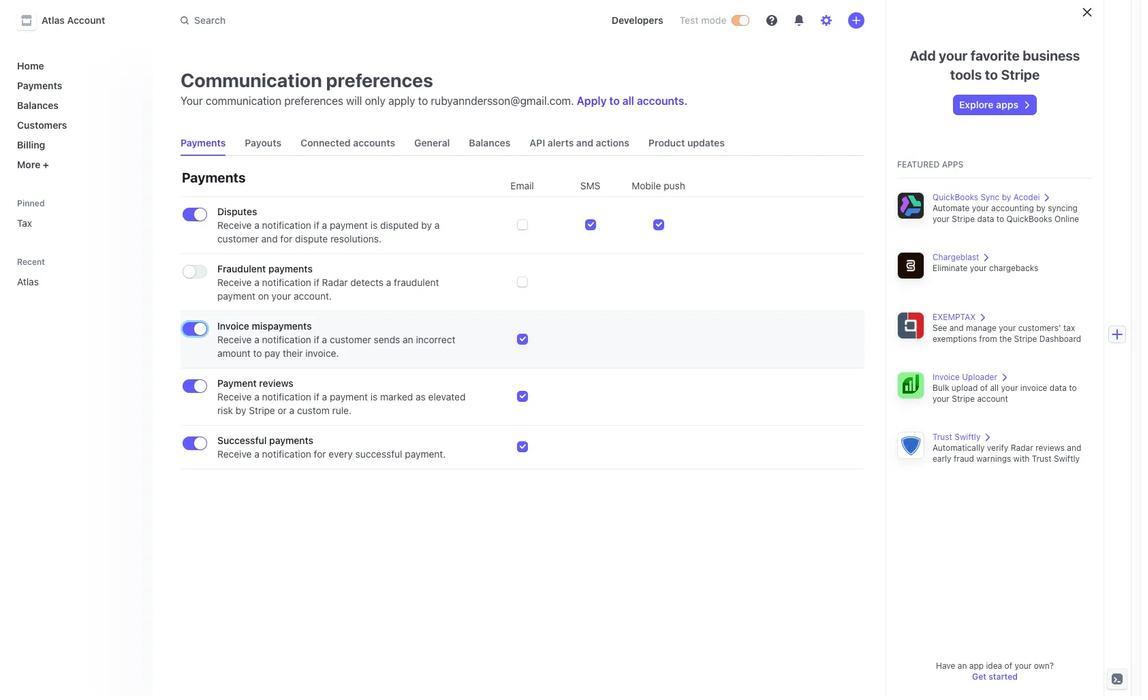 Task type: describe. For each thing, give the bounding box(es) containing it.
disputed
[[380, 219, 419, 231]]

online
[[1055, 214, 1079, 224]]

your up account at the right bottom of page
[[1001, 383, 1018, 393]]

data inside 'automate your accounting by syncing your stripe data to quickbooks online'
[[977, 214, 994, 224]]

a right detects
[[386, 277, 391, 288]]

sends
[[374, 334, 400, 345]]

customers link
[[12, 114, 142, 136]]

payments for fraudulent payments
[[268, 263, 313, 275]]

all inside communication preferences your communication preferences will only apply to rubyanndersson@gmail.com. apply to all accounts.
[[623, 95, 634, 107]]

custom
[[297, 405, 330, 416]]

product updates link
[[643, 131, 730, 155]]

and inside see and manage your customers' tax exemptions from the stripe dashboard
[[950, 323, 964, 333]]

disputes receive a notification if a payment is disputed by a customer and for dispute resolutions.
[[217, 206, 440, 245]]

fraudulent
[[217, 263, 266, 275]]

stripe inside see and manage your customers' tax exemptions from the stripe dashboard
[[1014, 334, 1037, 344]]

your inside see and manage your customers' tax exemptions from the stripe dashboard
[[999, 323, 1016, 333]]

your inside "add your favorite business tools to stripe"
[[939, 48, 968, 63]]

reviews inside payment reviews receive a notification if a payment is marked as elevated risk by stripe or a custom rule.
[[259, 377, 294, 389]]

syncing
[[1048, 203, 1078, 213]]

receive for payment
[[217, 391, 252, 403]]

every
[[329, 448, 353, 460]]

featured apps
[[897, 159, 964, 170]]

atlas account button
[[17, 11, 119, 30]]

mode
[[701, 14, 727, 26]]

2 vertical spatial payments
[[182, 170, 246, 185]]

developers link
[[606, 10, 669, 31]]

successful
[[355, 448, 402, 460]]

by inside 'automate your accounting by syncing your stripe data to quickbooks online'
[[1036, 203, 1046, 213]]

rule.
[[332, 405, 352, 416]]

risk
[[217, 405, 233, 416]]

quickbooks inside 'automate your accounting by syncing your stripe data to quickbooks online'
[[1007, 214, 1052, 224]]

a up on in the top left of the page
[[254, 277, 259, 288]]

have an app idea of your own? get started
[[936, 661, 1054, 682]]

an inside have an app idea of your own? get started
[[958, 661, 967, 671]]

receive for successful
[[217, 448, 252, 460]]

to inside "add your favorite business tools to stripe"
[[985, 67, 998, 82]]

manage
[[966, 323, 997, 333]]

data inside bulk upload of all your invoice data to your stripe account
[[1050, 383, 1067, 393]]

to inside 'automate your accounting by syncing your stripe data to quickbooks online'
[[997, 214, 1004, 224]]

invoice uploader
[[933, 372, 997, 382]]

exemptions
[[933, 334, 977, 344]]

atlas link
[[12, 270, 123, 293]]

reviews inside automatically verify radar reviews and early fraud warnings with trust swiftly
[[1036, 443, 1065, 453]]

recent
[[17, 257, 45, 267]]

apps
[[942, 159, 964, 170]]

email
[[511, 180, 534, 191]]

bulk
[[933, 383, 949, 393]]

accounts
[[353, 137, 395, 149]]

updates
[[687, 137, 725, 149]]

api alerts and actions link
[[524, 131, 635, 155]]

tab list containing payments
[[175, 131, 864, 156]]

tools
[[950, 67, 982, 82]]

Search search field
[[172, 8, 557, 33]]

have
[[936, 661, 955, 671]]

0 horizontal spatial swiftly
[[955, 432, 981, 442]]

if inside 'disputes receive a notification if a payment is disputed by a customer and for dispute resolutions.'
[[314, 219, 319, 231]]

your down automate
[[933, 214, 950, 224]]

1 horizontal spatial payments link
[[175, 131, 231, 155]]

a down mispayments
[[254, 334, 259, 345]]

api
[[530, 137, 545, 149]]

billing
[[17, 139, 45, 151]]

quickbooks sync by acodei image
[[897, 192, 925, 219]]

warnings
[[976, 454, 1011, 464]]

payment inside fraudulent payments receive a notification if radar detects a fraudulent payment on your account.
[[217, 290, 255, 302]]

upload
[[952, 383, 978, 393]]

settings image
[[821, 15, 832, 26]]

your inside fraudulent payments receive a notification if radar detects a fraudulent payment on your account.
[[272, 290, 291, 302]]

home
[[17, 60, 44, 72]]

connected
[[301, 137, 351, 149]]

communication preferences your communication preferences will only apply to rubyanndersson@gmail.com. apply to all accounts.
[[181, 69, 688, 107]]

a up 'dispute'
[[322, 219, 327, 231]]

get
[[972, 672, 987, 682]]

pin to navigation image
[[130, 276, 141, 287]]

get started link
[[972, 672, 1018, 682]]

developers
[[612, 14, 663, 26]]

by inside payment reviews receive a notification if a payment is marked as elevated risk by stripe or a custom rule.
[[236, 405, 246, 416]]

see
[[933, 323, 947, 333]]

add your favorite business tools to stripe
[[910, 48, 1080, 82]]

stripe inside payment reviews receive a notification if a payment is marked as elevated risk by stripe or a custom rule.
[[249, 405, 275, 416]]

pay
[[264, 347, 280, 359]]

swiftly inside automatically verify radar reviews and early fraud warnings with trust swiftly
[[1054, 454, 1080, 464]]

idea
[[986, 661, 1002, 671]]

notification for fraudulent payments
[[262, 277, 311, 288]]

automate
[[933, 203, 970, 213]]

and inside automatically verify radar reviews and early fraud warnings with trust swiftly
[[1067, 443, 1081, 453]]

alerts
[[548, 137, 574, 149]]

automatically
[[933, 443, 985, 453]]

your down bulk
[[933, 394, 950, 404]]

recent navigation links element
[[3, 251, 153, 293]]

incorrect
[[416, 334, 455, 345]]

chargeblast
[[933, 252, 979, 262]]

your
[[181, 95, 203, 107]]

an inside invoice mispayments receive a notification if a customer sends an incorrect amount to pay their invoice.
[[403, 334, 413, 345]]

product updates
[[649, 137, 725, 149]]

0 vertical spatial balances link
[[12, 94, 142, 117]]

atlas for atlas
[[17, 276, 39, 288]]

their
[[283, 347, 303, 359]]

1 horizontal spatial balances link
[[464, 131, 516, 155]]

general
[[414, 137, 450, 149]]

favorite
[[971, 48, 1020, 63]]

by inside 'disputes receive a notification if a payment is disputed by a customer and for dispute resolutions.'
[[421, 219, 432, 231]]

account
[[67, 14, 105, 26]]

to inside invoice mispayments receive a notification if a customer sends an incorrect amount to pay their invoice.
[[253, 347, 262, 359]]

payment.
[[405, 448, 446, 460]]

or
[[278, 405, 287, 416]]

invoice
[[1020, 383, 1047, 393]]

early
[[933, 454, 952, 464]]

apps
[[996, 99, 1019, 110]]

invoice for invoice mispayments receive a notification if a customer sends an incorrect amount to pay their invoice.
[[217, 320, 249, 332]]

payouts
[[245, 137, 281, 149]]

of inside have an app idea of your own? get started
[[1005, 661, 1012, 671]]

0 horizontal spatial payments link
[[12, 74, 142, 97]]

actions
[[596, 137, 629, 149]]

chargeblast image
[[897, 252, 925, 279]]

a up custom
[[322, 391, 327, 403]]

a right or
[[289, 405, 294, 416]]

customers
[[17, 119, 67, 131]]

disputes
[[217, 206, 257, 217]]

apply
[[577, 95, 607, 107]]

customer inside 'disputes receive a notification if a payment is disputed by a customer and for dispute resolutions.'
[[217, 233, 259, 245]]

elevated
[[428, 391, 466, 403]]

payment
[[217, 377, 257, 389]]

quickbooks sync by acodei
[[933, 192, 1040, 202]]

mobile
[[632, 180, 661, 191]]

amount
[[217, 347, 251, 359]]



Task type: vqa. For each thing, say whether or not it's contained in the screenshot.
notification inside the Successful payments Receive a notification for every successful payment.
yes



Task type: locate. For each thing, give the bounding box(es) containing it.
receive for invoice
[[217, 334, 252, 345]]

balances link down rubyanndersson@gmail.com.
[[464, 131, 516, 155]]

0 vertical spatial balances
[[17, 99, 59, 111]]

receive inside the successful payments receive a notification for every successful payment.
[[217, 448, 252, 460]]

notification inside payment reviews receive a notification if a payment is marked as elevated risk by stripe or a custom rule.
[[262, 391, 311, 403]]

if for payments
[[314, 277, 319, 288]]

will
[[346, 95, 362, 107]]

invoice up bulk
[[933, 372, 960, 382]]

1 vertical spatial all
[[990, 383, 999, 393]]

successful
[[217, 435, 267, 446]]

quickbooks up automate
[[933, 192, 978, 202]]

to down accounting
[[997, 214, 1004, 224]]

by up accounting
[[1002, 192, 1011, 202]]

notification inside invoice mispayments receive a notification if a customer sends an incorrect amount to pay their invoice.
[[262, 334, 311, 345]]

payments up the disputes
[[182, 170, 246, 185]]

and
[[576, 137, 593, 149], [261, 233, 278, 245], [950, 323, 964, 333], [1067, 443, 1081, 453]]

1 horizontal spatial reviews
[[1036, 443, 1065, 453]]

automate your accounting by syncing your stripe data to quickbooks online
[[933, 203, 1079, 224]]

push
[[664, 180, 685, 191]]

exemptax
[[933, 312, 976, 322]]

1 vertical spatial atlas
[[17, 276, 39, 288]]

1 horizontal spatial data
[[1050, 383, 1067, 393]]

receive down the disputes
[[217, 219, 252, 231]]

receive inside 'disputes receive a notification if a payment is disputed by a customer and for dispute resolutions.'
[[217, 219, 252, 231]]

atlas inside button
[[42, 14, 65, 26]]

invoice uploader image
[[897, 372, 925, 399]]

atlas for atlas account
[[42, 14, 65, 26]]

automatically verify radar reviews and early fraud warnings with trust swiftly
[[933, 443, 1081, 464]]

by right risk
[[236, 405, 246, 416]]

1 horizontal spatial all
[[990, 383, 999, 393]]

0 vertical spatial of
[[980, 383, 988, 393]]

resolutions.
[[330, 233, 382, 245]]

payment inside payment reviews receive a notification if a payment is marked as elevated risk by stripe or a custom rule.
[[330, 391, 368, 403]]

exemptax image
[[897, 312, 925, 339]]

1 vertical spatial of
[[1005, 661, 1012, 671]]

your right on in the top left of the page
[[272, 290, 291, 302]]

1 horizontal spatial radar
[[1011, 443, 1033, 453]]

sms
[[580, 180, 600, 191]]

trust
[[933, 432, 952, 442], [1032, 454, 1052, 464]]

tax
[[1063, 323, 1075, 333]]

1 if from the top
[[314, 219, 319, 231]]

home link
[[12, 55, 142, 77]]

your
[[939, 48, 968, 63], [972, 203, 989, 213], [933, 214, 950, 224], [970, 263, 987, 273], [272, 290, 291, 302], [999, 323, 1016, 333], [1001, 383, 1018, 393], [933, 394, 950, 404], [1015, 661, 1032, 671]]

api alerts and actions
[[530, 137, 629, 149]]

a inside the successful payments receive a notification for every successful payment.
[[254, 448, 259, 460]]

invoice mispayments receive a notification if a customer sends an incorrect amount to pay their invoice.
[[217, 320, 455, 359]]

payments down or
[[269, 435, 313, 446]]

apply
[[388, 95, 415, 107]]

swiftly up the automatically
[[955, 432, 981, 442]]

stripe inside 'automate your accounting by syncing your stripe data to quickbooks online'
[[952, 214, 975, 224]]

4 notification from the top
[[262, 391, 311, 403]]

0 horizontal spatial an
[[403, 334, 413, 345]]

0 vertical spatial atlas
[[42, 14, 65, 26]]

more +
[[17, 159, 49, 170]]

trust right with in the bottom right of the page
[[1032, 454, 1052, 464]]

own?
[[1034, 661, 1054, 671]]

trust up the automatically
[[933, 432, 952, 442]]

bulk upload of all your invoice data to your stripe account
[[933, 383, 1077, 404]]

0 vertical spatial for
[[280, 233, 293, 245]]

1 vertical spatial trust
[[1032, 454, 1052, 464]]

1 vertical spatial reviews
[[1036, 443, 1065, 453]]

if up invoice.
[[314, 334, 319, 345]]

0 horizontal spatial invoice
[[217, 320, 249, 332]]

rubyanndersson@gmail.com.
[[431, 95, 574, 107]]

payments inside fraudulent payments receive a notification if radar detects a fraudulent payment on your account.
[[268, 263, 313, 275]]

1 is from the top
[[370, 219, 378, 231]]

0 vertical spatial radar
[[322, 277, 348, 288]]

for left every
[[314, 448, 326, 460]]

customer inside invoice mispayments receive a notification if a customer sends an incorrect amount to pay their invoice.
[[330, 334, 371, 345]]

0 vertical spatial all
[[623, 95, 634, 107]]

for left 'dispute'
[[280, 233, 293, 245]]

for inside 'disputes receive a notification if a payment is disputed by a customer and for dispute resolutions.'
[[280, 233, 293, 245]]

payments link up customers link
[[12, 74, 142, 97]]

of down uploader at the bottom
[[980, 383, 988, 393]]

notification for payment reviews
[[262, 391, 311, 403]]

more
[[17, 159, 40, 170]]

0 horizontal spatial data
[[977, 214, 994, 224]]

notification inside fraudulent payments receive a notification if radar detects a fraudulent payment on your account.
[[262, 277, 311, 288]]

1 horizontal spatial an
[[958, 661, 967, 671]]

payment
[[330, 219, 368, 231], [217, 290, 255, 302], [330, 391, 368, 403]]

balances down rubyanndersson@gmail.com.
[[469, 137, 511, 149]]

help image
[[766, 15, 777, 26]]

2 vertical spatial payment
[[330, 391, 368, 403]]

notification up 'dispute'
[[262, 219, 311, 231]]

customers'
[[1018, 323, 1061, 333]]

all up account at the right bottom of page
[[990, 383, 999, 393]]

an
[[403, 334, 413, 345], [958, 661, 967, 671]]

to left pay
[[253, 347, 262, 359]]

0 vertical spatial data
[[977, 214, 994, 224]]

3 receive from the top
[[217, 334, 252, 345]]

0 vertical spatial reviews
[[259, 377, 294, 389]]

0 vertical spatial is
[[370, 219, 378, 231]]

0 vertical spatial payments
[[17, 80, 62, 91]]

payments inside core navigation links element
[[17, 80, 62, 91]]

1 notification from the top
[[262, 219, 311, 231]]

preferences up only
[[326, 69, 433, 91]]

by down acodei on the top right
[[1036, 203, 1046, 213]]

notification down or
[[262, 448, 311, 460]]

receive inside fraudulent payments receive a notification if radar detects a fraudulent payment on your account.
[[217, 277, 252, 288]]

1 horizontal spatial atlas
[[42, 14, 65, 26]]

atlas inside recent navigation links element
[[17, 276, 39, 288]]

pinned navigation links element
[[12, 192, 145, 234]]

if up 'dispute'
[[314, 219, 319, 231]]

payment inside 'disputes receive a notification if a payment is disputed by a customer and for dispute resolutions.'
[[330, 219, 368, 231]]

customer
[[217, 233, 259, 245], [330, 334, 371, 345]]

if up custom
[[314, 391, 319, 403]]

for inside the successful payments receive a notification for every successful payment.
[[314, 448, 326, 460]]

and inside 'disputes receive a notification if a payment is disputed by a customer and for dispute resolutions.'
[[261, 233, 278, 245]]

a up invoice.
[[322, 334, 327, 345]]

sync
[[981, 192, 1000, 202]]

a down successful
[[254, 448, 259, 460]]

1 vertical spatial payments
[[269, 435, 313, 446]]

0 horizontal spatial trust
[[933, 432, 952, 442]]

is inside 'disputes receive a notification if a payment is disputed by a customer and for dispute resolutions.'
[[370, 219, 378, 231]]

1 horizontal spatial balances
[[469, 137, 511, 149]]

1 vertical spatial quickbooks
[[1007, 214, 1052, 224]]

radar inside fraudulent payments receive a notification if radar detects a fraudulent payment on your account.
[[322, 277, 348, 288]]

notification for successful payments
[[262, 448, 311, 460]]

notification for invoice mispayments
[[262, 334, 311, 345]]

notification inside 'disputes receive a notification if a payment is disputed by a customer and for dispute resolutions.'
[[262, 219, 311, 231]]

0 horizontal spatial radar
[[322, 277, 348, 288]]

explore
[[959, 99, 994, 110]]

payments
[[268, 263, 313, 275], [269, 435, 313, 446]]

4 receive from the top
[[217, 391, 252, 403]]

quickbooks down accounting
[[1007, 214, 1052, 224]]

invoice.
[[305, 347, 339, 359]]

search
[[194, 14, 226, 26]]

receive down fraudulent
[[217, 277, 252, 288]]

customer down the disputes
[[217, 233, 259, 245]]

of inside bulk upload of all your invoice data to your stripe account
[[980, 383, 988, 393]]

0 horizontal spatial atlas
[[17, 276, 39, 288]]

uploader
[[962, 372, 997, 382]]

a down the disputes
[[254, 219, 259, 231]]

notification inside the successful payments receive a notification for every successful payment.
[[262, 448, 311, 460]]

is inside payment reviews receive a notification if a payment is marked as elevated risk by stripe or a custom rule.
[[370, 391, 378, 403]]

connected accounts link
[[295, 131, 401, 155]]

1 vertical spatial balances link
[[464, 131, 516, 155]]

tax link
[[12, 212, 142, 234]]

if inside fraudulent payments receive a notification if radar detects a fraudulent payment on your account.
[[314, 277, 319, 288]]

2 if from the top
[[314, 277, 319, 288]]

eliminate
[[933, 263, 968, 273]]

1 vertical spatial balances
[[469, 137, 511, 149]]

payments link down your
[[175, 131, 231, 155]]

to right apply
[[418, 95, 428, 107]]

trust swiftly image
[[897, 432, 925, 459]]

data down the quickbooks sync by acodei
[[977, 214, 994, 224]]

stripe down the upload
[[952, 394, 975, 404]]

1 vertical spatial preferences
[[284, 95, 343, 107]]

to right 'invoice'
[[1069, 383, 1077, 393]]

2 notification from the top
[[262, 277, 311, 288]]

is up resolutions.
[[370, 219, 378, 231]]

your inside have an app idea of your own? get started
[[1015, 661, 1032, 671]]

receive inside invoice mispayments receive a notification if a customer sends an incorrect amount to pay their invoice.
[[217, 334, 252, 345]]

detects
[[350, 277, 384, 288]]

to inside bulk upload of all your invoice data to your stripe account
[[1069, 383, 1077, 393]]

atlas account
[[42, 14, 105, 26]]

dispute
[[295, 233, 328, 245]]

3 if from the top
[[314, 334, 319, 345]]

stripe down automate
[[952, 214, 975, 224]]

0 horizontal spatial quickbooks
[[933, 192, 978, 202]]

pinned
[[17, 198, 45, 208]]

general link
[[409, 131, 455, 155]]

fraudulent payments receive a notification if radar detects a fraudulent payment on your account.
[[217, 263, 439, 302]]

0 vertical spatial an
[[403, 334, 413, 345]]

reviews right verify
[[1036, 443, 1065, 453]]

mispayments
[[252, 320, 312, 332]]

if up account.
[[314, 277, 319, 288]]

0 vertical spatial quickbooks
[[933, 192, 978, 202]]

product
[[649, 137, 685, 149]]

1 vertical spatial for
[[314, 448, 326, 460]]

stripe down the favorite
[[1001, 67, 1040, 82]]

stripe down customers'
[[1014, 334, 1037, 344]]

a
[[254, 219, 259, 231], [322, 219, 327, 231], [435, 219, 440, 231], [254, 277, 259, 288], [386, 277, 391, 288], [254, 334, 259, 345], [322, 334, 327, 345], [254, 391, 259, 403], [322, 391, 327, 403], [289, 405, 294, 416], [254, 448, 259, 460]]

0 horizontal spatial of
[[980, 383, 988, 393]]

1 horizontal spatial for
[[314, 448, 326, 460]]

your up the
[[999, 323, 1016, 333]]

1 receive from the top
[[217, 219, 252, 231]]

stripe inside "add your favorite business tools to stripe"
[[1001, 67, 1040, 82]]

all inside bulk upload of all your invoice data to your stripe account
[[990, 383, 999, 393]]

0 vertical spatial invoice
[[217, 320, 249, 332]]

1 vertical spatial customer
[[330, 334, 371, 345]]

see and manage your customers' tax exemptions from the stripe dashboard
[[933, 323, 1081, 344]]

0 horizontal spatial reviews
[[259, 377, 294, 389]]

your left own?
[[1015, 661, 1032, 671]]

stripe inside bulk upload of all your invoice data to your stripe account
[[952, 394, 975, 404]]

atlas down recent
[[17, 276, 39, 288]]

receive
[[217, 219, 252, 231], [217, 277, 252, 288], [217, 334, 252, 345], [217, 391, 252, 403], [217, 448, 252, 460]]

radar up with in the bottom right of the page
[[1011, 443, 1033, 453]]

to down the favorite
[[985, 67, 998, 82]]

notification down mispayments
[[262, 334, 311, 345]]

customer up invoice.
[[330, 334, 371, 345]]

3 notification from the top
[[262, 334, 311, 345]]

receive for fraudulent
[[217, 277, 252, 288]]

invoice
[[217, 320, 249, 332], [933, 372, 960, 382]]

core navigation links element
[[12, 55, 142, 176]]

0 horizontal spatial customer
[[217, 233, 259, 245]]

5 notification from the top
[[262, 448, 311, 460]]

explore apps link
[[954, 95, 1036, 114]]

account.
[[294, 290, 332, 302]]

1 vertical spatial an
[[958, 661, 967, 671]]

as
[[416, 391, 426, 403]]

1 vertical spatial swiftly
[[1054, 454, 1080, 464]]

fraud
[[954, 454, 974, 464]]

receive inside payment reviews receive a notification if a payment is marked as elevated risk by stripe or a custom rule.
[[217, 391, 252, 403]]

balances link up billing link
[[12, 94, 142, 117]]

your up tools
[[939, 48, 968, 63]]

atlas left account
[[42, 14, 65, 26]]

apply to all accounts. button
[[577, 95, 688, 107]]

tab list
[[175, 131, 864, 156]]

0 vertical spatial payment
[[330, 219, 368, 231]]

2 is from the top
[[370, 391, 378, 403]]

data right 'invoice'
[[1050, 383, 1067, 393]]

on
[[258, 290, 269, 302]]

marked
[[380, 391, 413, 403]]

notification up on in the top left of the page
[[262, 277, 311, 288]]

a down the payment
[[254, 391, 259, 403]]

radar inside automatically verify radar reviews and early fraud warnings with trust swiftly
[[1011, 443, 1033, 453]]

1 horizontal spatial customer
[[330, 334, 371, 345]]

test mode
[[680, 14, 727, 26]]

swiftly
[[955, 432, 981, 442], [1054, 454, 1080, 464]]

a right the disputed
[[435, 219, 440, 231]]

1 vertical spatial data
[[1050, 383, 1067, 393]]

preferences
[[326, 69, 433, 91], [284, 95, 343, 107]]

to
[[985, 67, 998, 82], [418, 95, 428, 107], [609, 95, 620, 107], [997, 214, 1004, 224], [253, 347, 262, 359], [1069, 383, 1077, 393]]

0 horizontal spatial all
[[623, 95, 634, 107]]

1 vertical spatial invoice
[[933, 372, 960, 382]]

0 horizontal spatial balances
[[17, 99, 59, 111]]

payment reviews receive a notification if a payment is marked as elevated risk by stripe or a custom rule.
[[217, 377, 466, 416]]

balances link
[[12, 94, 142, 117], [464, 131, 516, 155]]

is
[[370, 219, 378, 231], [370, 391, 378, 403]]

0 vertical spatial customer
[[217, 233, 259, 245]]

0 horizontal spatial for
[[280, 233, 293, 245]]

all left the accounts.
[[623, 95, 634, 107]]

is left marked
[[370, 391, 378, 403]]

1 vertical spatial payments
[[181, 137, 226, 149]]

balances inside core navigation links element
[[17, 99, 59, 111]]

an right sends
[[403, 334, 413, 345]]

for
[[280, 233, 293, 245], [314, 448, 326, 460]]

1 horizontal spatial trust
[[1032, 454, 1052, 464]]

if inside payment reviews receive a notification if a payment is marked as elevated risk by stripe or a custom rule.
[[314, 391, 319, 403]]

to right the apply
[[609, 95, 620, 107]]

reviews up or
[[259, 377, 294, 389]]

mobile push
[[632, 180, 685, 191]]

1 vertical spatial is
[[370, 391, 378, 403]]

0 vertical spatial preferences
[[326, 69, 433, 91]]

0 vertical spatial payments
[[268, 263, 313, 275]]

0 vertical spatial swiftly
[[955, 432, 981, 442]]

1 vertical spatial radar
[[1011, 443, 1033, 453]]

receive down the payment
[[217, 391, 252, 403]]

payments down your
[[181, 137, 226, 149]]

an left "app"
[[958, 661, 967, 671]]

5 receive from the top
[[217, 448, 252, 460]]

payments inside the successful payments receive a notification for every successful payment.
[[269, 435, 313, 446]]

invoice for invoice uploader
[[933, 372, 960, 382]]

if for reviews
[[314, 391, 319, 403]]

0 horizontal spatial balances link
[[12, 94, 142, 117]]

2 receive from the top
[[217, 277, 252, 288]]

if for mispayments
[[314, 334, 319, 345]]

and inside 'link'
[[576, 137, 593, 149]]

receive up amount at the left of page
[[217, 334, 252, 345]]

1 horizontal spatial quickbooks
[[1007, 214, 1052, 224]]

1 vertical spatial payment
[[217, 290, 255, 302]]

if inside invoice mispayments receive a notification if a customer sends an incorrect amount to pay their invoice.
[[314, 334, 319, 345]]

payments down home
[[17, 80, 62, 91]]

accounts.
[[637, 95, 688, 107]]

your down 'chargeblast'
[[970, 263, 987, 273]]

by right the disputed
[[421, 219, 432, 231]]

the
[[999, 334, 1012, 344]]

preferences left will
[[284, 95, 343, 107]]

radar up account.
[[322, 277, 348, 288]]

1 horizontal spatial swiftly
[[1054, 454, 1080, 464]]

1 horizontal spatial invoice
[[933, 372, 960, 382]]

payment left on in the top left of the page
[[217, 290, 255, 302]]

4 if from the top
[[314, 391, 319, 403]]

payments for successful payments
[[269, 435, 313, 446]]

acodei
[[1014, 192, 1040, 202]]

add
[[910, 48, 936, 63]]

Search text field
[[172, 8, 557, 33]]

test
[[680, 14, 699, 26]]

payment up resolutions.
[[330, 219, 368, 231]]

1 horizontal spatial of
[[1005, 661, 1012, 671]]

of up started
[[1005, 661, 1012, 671]]

eliminate your chargebacks
[[933, 263, 1038, 273]]

your down the quickbooks sync by acodei
[[972, 203, 989, 213]]

1 vertical spatial payments link
[[175, 131, 231, 155]]

0 vertical spatial payments link
[[12, 74, 142, 97]]

invoice up amount at the left of page
[[217, 320, 249, 332]]

receive down successful
[[217, 448, 252, 460]]

fraudulent
[[394, 277, 439, 288]]

notification up or
[[262, 391, 311, 403]]

only
[[365, 95, 386, 107]]

successful payments receive a notification for every successful payment.
[[217, 435, 446, 460]]

stripe left or
[[249, 405, 275, 416]]

trust inside automatically verify radar reviews and early fraud warnings with trust swiftly
[[1032, 454, 1052, 464]]

swiftly right with in the bottom right of the page
[[1054, 454, 1080, 464]]

tax
[[17, 217, 32, 229]]

account
[[977, 394, 1008, 404]]

invoice inside invoice mispayments receive a notification if a customer sends an incorrect amount to pay their invoice.
[[217, 320, 249, 332]]

balances up customers
[[17, 99, 59, 111]]

connected accounts
[[301, 137, 395, 149]]

payment up the 'rule.'
[[330, 391, 368, 403]]

0 vertical spatial trust
[[933, 432, 952, 442]]

payments up account.
[[268, 263, 313, 275]]

trust swiftly
[[933, 432, 981, 442]]



